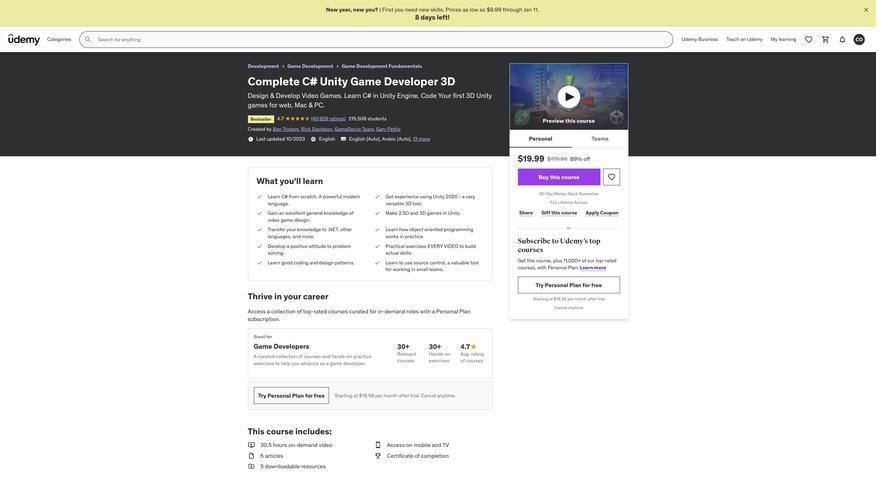 Task type: vqa. For each thing, say whether or not it's contained in the screenshot.
Preview's 16:31
no



Task type: locate. For each thing, give the bounding box(es) containing it.
0 vertical spatial you
[[395, 6, 404, 13]]

after for trial
[[588, 296, 597, 302]]

development up complete
[[248, 63, 279, 69]]

roles
[[407, 308, 419, 315]]

xsmall image for transfer your knowledge to .net, other languages, and more.
[[257, 226, 262, 233]]

get inside get experience using unity 2020 - a very versatile 3d tool.
[[386, 193, 394, 200]]

get inside get this course, plus 11,000+ of our top-rated courses, with personal plan.
[[518, 257, 526, 264]]

development for game development fundamentals
[[356, 63, 388, 69]]

skills. up left!
[[431, 6, 444, 13]]

courses inside access a collection of top-rated courses curated for in-demand roles with a personal plan subscription.
[[328, 308, 348, 315]]

$19.99
[[518, 153, 545, 164]]

0 vertical spatial small image
[[248, 441, 255, 449]]

month inside starting at $16.58 per month after trial cancel anytime
[[575, 296, 587, 302]]

your up languages,
[[287, 226, 296, 233]]

2 vertical spatial small image
[[248, 452, 255, 460]]

updated
[[267, 136, 285, 142]]

unity inside get experience using unity 2020 - a very versatile 3d tool.
[[433, 193, 445, 200]]

developer
[[384, 74, 438, 88]]

1 vertical spatial small image
[[374, 452, 381, 460]]

access a collection of top-rated courses curated for in-demand roles with a personal plan subscription.
[[248, 308, 471, 323]]

free down advance
[[314, 392, 325, 399]]

teach
[[727, 36, 740, 42]]

5 downloadable resources
[[260, 463, 326, 470]]

this for gift
[[551, 209, 560, 216]]

for inside learn to use source control, a valuable tool for working in small teams.
[[386, 266, 392, 273]]

at inside "thrive in your career" element
[[354, 392, 358, 399]]

1 vertical spatial after
[[399, 392, 409, 399]]

personal down "preview" at right
[[529, 135, 552, 142]]

starting down developer.
[[335, 392, 353, 399]]

demand left roles
[[385, 308, 405, 315]]

as inside great for game developers a curated collection of courses and hands-on practice exercises to help you advance as a game developer.
[[320, 360, 325, 367]]

collection inside access a collection of top-rated courses curated for in-demand roles with a personal plan subscription.
[[271, 308, 296, 315]]

curated inside access a collection of top-rated courses curated for in-demand roles with a personal plan subscription.
[[349, 308, 368, 315]]

0 vertical spatial video
[[268, 217, 280, 223]]

30+ left 'hands-'
[[397, 342, 410, 351]]

xsmall image
[[280, 64, 286, 69], [248, 136, 253, 142], [257, 193, 262, 200], [257, 210, 262, 217], [374, 226, 380, 233], [374, 259, 380, 266]]

of down the 'avg.'
[[461, 358, 465, 364]]

attitude
[[309, 243, 326, 249]]

1 vertical spatial access
[[248, 308, 266, 315]]

top- right the our
[[596, 257, 605, 264]]

$16.58 inside "thrive in your career" element
[[359, 392, 374, 399]]

closed captions image
[[341, 136, 346, 142]]

hours
[[273, 442, 287, 449]]

try personal plan for free link down help
[[254, 387, 329, 404]]

courses inside avg. rating of courses
[[466, 358, 483, 364]]

0 horizontal spatial skills.
[[400, 250, 412, 256]]

0 vertical spatial at
[[549, 296, 553, 302]]

30+ for 30+ relevant courses
[[397, 342, 410, 351]]

development inside game development fundamentals link
[[356, 63, 388, 69]]

of inside get this course, plus 11,000+ of our top-rated courses, with personal plan.
[[582, 257, 586, 264]]

game inside great for game developers a curated collection of courses and hands-on practice exercises to help you advance as a game developer.
[[254, 342, 272, 350]]

english
[[319, 136, 335, 142], [349, 136, 365, 142]]

udemy inside "link"
[[682, 36, 697, 42]]

5 articles
[[260, 452, 283, 459]]

3 development from the left
[[356, 63, 388, 69]]

on left mobile
[[406, 442, 413, 449]]

access for access a collection of top-rated courses curated for in-demand roles with a personal plan subscription.
[[248, 308, 266, 315]]

curated down game developers link
[[258, 353, 275, 360]]

0 vertical spatial develop
[[276, 91, 300, 100]]

cancel inside "thrive in your career" element
[[421, 392, 436, 399]]

access inside access a collection of top-rated courses curated for in-demand roles with a personal plan subscription.
[[248, 308, 266, 315]]

1 vertical spatial more
[[594, 264, 606, 271]]

video
[[268, 217, 280, 223], [319, 442, 332, 449]]

actual
[[386, 250, 399, 256]]

cancel for anytime.
[[421, 392, 436, 399]]

4.7 left rating
[[461, 342, 470, 351]]

you inside great for game developers a curated collection of courses and hands-on practice exercises to help you advance as a game developer.
[[292, 360, 299, 367]]

as right low
[[480, 6, 485, 13]]

notifications image
[[838, 35, 847, 44]]

0 horizontal spatial rated
[[314, 308, 327, 315]]

1 horizontal spatial english
[[349, 136, 365, 142]]

0 vertical spatial rated
[[605, 257, 617, 264]]

2 horizontal spatial small image
[[470, 343, 477, 350]]

course for buy this course
[[562, 173, 580, 180]]

1 horizontal spatial $16.58
[[554, 296, 567, 302]]

learn more
[[580, 264, 606, 271]]

2 30+ from the left
[[429, 342, 441, 351]]

learn up works at the left
[[386, 226, 398, 233]]

0 horizontal spatial more
[[419, 136, 430, 142]]

0 vertical spatial 5
[[260, 452, 264, 459]]

0 horizontal spatial exercises
[[254, 360, 274, 367]]

games.
[[320, 91, 343, 100]]

starting
[[533, 296, 548, 302], [335, 392, 353, 399]]

personal inside access a collection of top-rated courses curated for in-demand roles with a personal plan subscription.
[[436, 308, 458, 315]]

exercises left help
[[254, 360, 274, 367]]

1 horizontal spatial game
[[330, 360, 342, 367]]

0 vertical spatial $16.58
[[554, 296, 567, 302]]

complete
[[248, 74, 300, 88]]

0 horizontal spatial 30+
[[397, 342, 410, 351]]

1 horizontal spatial exercises
[[406, 243, 426, 249]]

anytime.
[[437, 392, 456, 399]]

a for developers
[[254, 353, 257, 360]]

more down the our
[[594, 264, 606, 271]]

of down thrive in your career
[[297, 308, 302, 315]]

ben tristem link
[[273, 126, 299, 132]]

1 horizontal spatial more
[[594, 264, 606, 271]]

month inside "thrive in your career" element
[[384, 392, 398, 399]]

xsmall image for last updated 10/2023
[[248, 136, 253, 142]]

1 vertical spatial demand
[[297, 442, 318, 449]]

development inside game development link
[[302, 63, 333, 69]]

exercises inside practical exercises every video to build actual skills.
[[406, 243, 426, 249]]

develop inside develop a positive attitude to problem solving.
[[268, 243, 286, 249]]

day
[[546, 191, 553, 196]]

a right '-'
[[462, 193, 465, 200]]

completion
[[421, 452, 449, 459]]

unity up games.
[[320, 74, 348, 88]]

1 vertical spatial starting
[[335, 392, 353, 399]]

1 horizontal spatial try personal plan for free
[[536, 281, 602, 288]]

small image
[[470, 343, 477, 350], [374, 441, 381, 449], [248, 452, 255, 460]]

per inside starting at $16.58 per month after trial cancel anytime
[[568, 296, 574, 302]]

free up 'trial'
[[591, 281, 602, 288]]

learn up language.
[[268, 193, 280, 200]]

get up courses,
[[518, 257, 526, 264]]

$16.58 for starting at $16.58 per month after trial. cancel anytime.
[[359, 392, 374, 399]]

xsmall image left make
[[374, 210, 380, 217]]

game inside great for game developers a curated collection of courses and hands-on practice exercises to help you advance as a game developer.
[[330, 360, 342, 367]]

courses down rating
[[466, 358, 483, 364]]

0 vertical spatial c#
[[302, 74, 317, 88]]

1 english from the left
[[319, 136, 335, 142]]

0 horizontal spatial free
[[314, 392, 325, 399]]

xsmall image right game development link
[[335, 64, 340, 69]]

2 vertical spatial small image
[[248, 462, 255, 470]]

30+ inside 30+ relevant courses
[[397, 342, 410, 351]]

using
[[420, 193, 432, 200]]

starting for starting at $16.58 per month after trial. cancel anytime.
[[335, 392, 353, 399]]

& left pc.
[[309, 101, 313, 109]]

a inside develop a positive attitude to problem solving.
[[287, 243, 289, 249]]

learn inside learn how object oriented programming works in practice.
[[386, 226, 398, 233]]

courses down career
[[328, 308, 348, 315]]

categories
[[47, 36, 71, 42]]

0 horizontal spatial development
[[248, 63, 279, 69]]

c# inside the learn c# from scratch. a powerful modern language.
[[281, 193, 288, 200]]

c# for scratch.
[[281, 193, 288, 200]]

with
[[537, 264, 547, 271], [420, 308, 431, 315]]

0 horizontal spatial a
[[254, 353, 257, 360]]

at inside starting at $16.58 per month after trial cancel anytime
[[549, 296, 553, 302]]

first
[[453, 91, 465, 100]]

oriented
[[424, 226, 443, 233]]

1 horizontal spatial get
[[518, 257, 526, 264]]

0 horizontal spatial new
[[353, 6, 364, 13]]

after inside "thrive in your career" element
[[399, 392, 409, 399]]

for left in-
[[370, 308, 377, 315]]

collection inside great for game developers a curated collection of courses and hands-on practice exercises to help you advance as a game developer.
[[276, 353, 297, 360]]

this for preview
[[566, 117, 576, 124]]

my learning link
[[767, 31, 801, 48]]

to up the working
[[399, 259, 404, 266]]

course up hours
[[266, 426, 294, 437]]

xsmall image left works at the left
[[374, 226, 380, 233]]

top- down career
[[303, 308, 314, 315]]

0 horizontal spatial curated
[[258, 353, 275, 360]]

1 vertical spatial a
[[254, 353, 257, 360]]

cancel
[[555, 305, 567, 310], [421, 392, 436, 399]]

business
[[698, 36, 718, 42]]

2 horizontal spatial c#
[[363, 91, 371, 100]]

per for trial.
[[375, 392, 382, 399]]

courses inside great for game developers a curated collection of courses and hands-on practice exercises to help you advance as a game developer.
[[304, 353, 321, 360]]

per inside "thrive in your career" element
[[375, 392, 382, 399]]

pettie
[[388, 126, 401, 132]]

you right help
[[292, 360, 299, 367]]

subscribe to udemy's top courses
[[518, 237, 601, 254]]

gamedev.tv team link
[[335, 126, 374, 132]]

to left help
[[275, 360, 280, 367]]

personal down plus
[[548, 264, 567, 271]]

cancel left 'anytime'
[[555, 305, 567, 310]]

1 horizontal spatial c#
[[302, 74, 317, 88]]

to left ".net,"
[[322, 226, 327, 233]]

by
[[267, 126, 272, 132]]

a inside the learn c# from scratch. a powerful modern language.
[[319, 193, 322, 200]]

on inside 30+ hands-on exercises
[[445, 351, 451, 357]]

skills. inside practical exercises every video to build actual skills.
[[400, 250, 412, 256]]

collection down thrive in your career
[[271, 308, 296, 315]]

games
[[248, 101, 268, 109], [427, 210, 442, 216]]

game down game development fundamentals link
[[350, 74, 381, 88]]

close image
[[863, 6, 870, 13]]

works
[[386, 233, 399, 240]]

share
[[519, 209, 533, 216]]

1 vertical spatial 4.7
[[461, 342, 470, 351]]

learn down the actual
[[386, 259, 398, 266]]

udemy left my
[[747, 36, 763, 42]]

a for scratch.
[[319, 193, 322, 200]]

2 horizontal spatial plan
[[570, 281, 581, 288]]

a inside great for game developers a curated collection of courses and hands-on practice exercises to help you advance as a game developer.
[[254, 353, 257, 360]]

1 vertical spatial per
[[375, 392, 382, 399]]

0 horizontal spatial month
[[384, 392, 398, 399]]

develop a positive attitude to problem solving.
[[268, 243, 351, 256]]

develop up web, on the top left of page
[[276, 91, 300, 100]]

try personal plan for free
[[536, 281, 602, 288], [258, 392, 325, 399]]

a down great
[[254, 353, 257, 360]]

versatile
[[386, 200, 404, 207]]

per for trial
[[568, 296, 574, 302]]

every
[[428, 243, 443, 249]]

small image left downloadable on the bottom left
[[248, 462, 255, 470]]

rick davidson link
[[301, 126, 332, 132]]

of up advance
[[298, 353, 303, 360]]

2 development from the left
[[302, 63, 333, 69]]

video down includes:
[[319, 442, 332, 449]]

1 5 from the top
[[260, 452, 264, 459]]

my
[[771, 36, 778, 42]]

0 horizontal spatial as
[[320, 360, 325, 367]]

learn more link
[[580, 264, 606, 271]]

get up "versatile"
[[386, 193, 394, 200]]

, left the gary
[[374, 126, 375, 132]]

1 vertical spatial try personal plan for free link
[[254, 387, 329, 404]]

5 down 5 articles
[[260, 463, 264, 470]]

plan.
[[568, 264, 579, 271]]

1 horizontal spatial at
[[549, 296, 553, 302]]

of inside 'gain an excellent general knowledge of video game design.'
[[349, 210, 353, 216]]

1 horizontal spatial with
[[537, 264, 547, 271]]

1 horizontal spatial month
[[575, 296, 587, 302]]

small image
[[248, 441, 255, 449], [374, 452, 381, 460], [248, 462, 255, 470]]

try personal plan for free down plan.
[[536, 281, 602, 288]]

exercises down practice.
[[406, 243, 426, 249]]

game down an
[[281, 217, 293, 223]]

try inside "thrive in your career" element
[[258, 392, 266, 399]]

of inside access a collection of top-rated courses curated for in-demand roles with a personal plan subscription.
[[297, 308, 302, 315]]

code
[[421, 91, 437, 100]]

0 vertical spatial collection
[[271, 308, 296, 315]]

hands-
[[429, 351, 445, 357]]

course up back
[[562, 173, 580, 180]]

cancel right trial.
[[421, 392, 436, 399]]

month for trial
[[575, 296, 587, 302]]

0 horizontal spatial knowledge
[[297, 226, 321, 233]]

to right 'attitude'
[[327, 243, 332, 249]]

0 vertical spatial try personal plan for free
[[536, 281, 602, 288]]

tab list
[[509, 130, 628, 148]]

2 new from the left
[[419, 6, 429, 13]]

1 vertical spatial skills.
[[400, 250, 412, 256]]

on up developer.
[[347, 353, 352, 360]]

apply
[[586, 209, 599, 216]]

this inside gift this course link
[[551, 209, 560, 216]]

for inside access a collection of top-rated courses curated for in-demand roles with a personal plan subscription.
[[370, 308, 377, 315]]

1 horizontal spatial curated
[[349, 308, 368, 315]]

knowledge
[[324, 210, 348, 216], [297, 226, 321, 233]]

new up days
[[419, 6, 429, 13]]

demand down includes:
[[297, 442, 318, 449]]

0 vertical spatial plan
[[570, 281, 581, 288]]

1 new from the left
[[353, 6, 364, 13]]

1 vertical spatial develop
[[268, 243, 286, 249]]

video inside 'gain an excellent general knowledge of video game design.'
[[268, 217, 280, 223]]

xsmall image left good in the bottom left of the page
[[257, 259, 262, 266]]

my learning
[[771, 36, 797, 42]]

1 vertical spatial rated
[[314, 308, 327, 315]]

xsmall image left "solving."
[[257, 243, 262, 250]]

$9.99
[[487, 6, 502, 13]]

0 horizontal spatial 4.7
[[277, 115, 284, 122]]

learn
[[344, 91, 361, 100], [268, 193, 280, 200], [386, 226, 398, 233], [268, 259, 280, 266], [386, 259, 398, 266], [580, 264, 593, 271]]

modern
[[343, 193, 360, 200]]

at for starting at $16.58 per month after trial cancel anytime
[[549, 296, 553, 302]]

english down created by ben tristem , rick davidson , gamedev.tv team , gary pettie
[[319, 136, 335, 142]]

learn down "solving."
[[268, 259, 280, 266]]

rated down career
[[314, 308, 327, 315]]

1 vertical spatial collection
[[276, 353, 297, 360]]

1 30+ from the left
[[397, 342, 410, 351]]

xsmall image left last
[[248, 136, 253, 142]]

[auto], arabic
[[367, 136, 396, 142]]

starting for starting at $16.58 per month after trial cancel anytime
[[533, 296, 548, 302]]

1 horizontal spatial rated
[[605, 257, 617, 264]]

courses down relevant
[[397, 358, 415, 364]]

this right gift
[[551, 209, 560, 216]]

1 vertical spatial get
[[518, 257, 526, 264]]

after
[[588, 296, 597, 302], [399, 392, 409, 399]]

shopping cart with 0 items image
[[822, 35, 830, 44]]

5 down 30.5 at the left bottom of page
[[260, 452, 264, 459]]

0 vertical spatial 4.7
[[277, 115, 284, 122]]

learn for a
[[386, 259, 398, 266]]

access for access on mobile and tv
[[387, 442, 405, 449]]

engine.
[[397, 91, 419, 100]]

1 vertical spatial plan
[[460, 308, 471, 315]]

team
[[362, 126, 374, 132]]

for right great
[[266, 334, 272, 339]]

rated
[[605, 257, 617, 264], [314, 308, 327, 315]]

development up video
[[302, 63, 333, 69]]

1 horizontal spatial a
[[319, 193, 322, 200]]

course down lifetime
[[561, 209, 577, 216]]

small image down this
[[248, 441, 255, 449]]

1 vertical spatial free
[[314, 392, 325, 399]]

knowledge inside transfer your knowledge to .net, other languages, and more.
[[297, 226, 321, 233]]

course up teams
[[577, 117, 595, 124]]

11,000+
[[564, 257, 581, 264]]

design.
[[294, 217, 310, 223]]

0 vertical spatial your
[[287, 226, 296, 233]]

relevant
[[397, 351, 417, 357]]

plan inside access a collection of top-rated courses curated for in-demand roles with a personal plan subscription.
[[460, 308, 471, 315]]

of inside avg. rating of courses
[[461, 358, 465, 364]]

0 horizontal spatial game
[[281, 217, 293, 223]]

developers
[[274, 342, 309, 350]]

on inside great for game developers a curated collection of courses and hands-on practice exercises to help you advance as a game developer.
[[347, 353, 352, 360]]

1 udemy from the left
[[682, 36, 697, 42]]

xsmall image for make 2.5d and 3d games in unity.
[[374, 210, 380, 217]]

1 vertical spatial try personal plan for free
[[258, 392, 325, 399]]

1 horizontal spatial try personal plan for free link
[[518, 277, 620, 294]]

an
[[279, 210, 284, 216]]

this inside buy this course button
[[550, 173, 560, 180]]

after inside starting at $16.58 per month after trial cancel anytime
[[588, 296, 597, 302]]

0 horizontal spatial $16.58
[[359, 392, 374, 399]]

thrive in your career element
[[248, 291, 493, 410]]

0 vertical spatial skills.
[[431, 6, 444, 13]]

of inside great for game developers a curated collection of courses and hands-on practice exercises to help you advance as a game developer.
[[298, 353, 303, 360]]

for left web, on the top left of page
[[269, 101, 277, 109]]

1 horizontal spatial udemy
[[747, 36, 763, 42]]

learn inside the learn c# from scratch. a powerful modern language.
[[268, 193, 280, 200]]

game developers link
[[254, 342, 309, 350]]

month left trial.
[[384, 392, 398, 399]]

1 vertical spatial at
[[354, 392, 358, 399]]

teams.
[[429, 266, 444, 273]]

knowledge up more.
[[297, 226, 321, 233]]

0 horizontal spatial top-
[[303, 308, 314, 315]]

1 horizontal spatial knowledge
[[324, 210, 348, 216]]

great
[[254, 334, 265, 339]]

1 horizontal spatial &
[[309, 101, 313, 109]]

game development fundamentals link
[[342, 62, 422, 71]]

exercises inside 30+ hands-on exercises
[[429, 358, 449, 364]]

1 horizontal spatial cancel
[[555, 305, 567, 310]]

0 horizontal spatial cancel
[[421, 392, 436, 399]]

development
[[248, 63, 279, 69], [302, 63, 333, 69], [356, 63, 388, 69]]

apply coupon button
[[584, 206, 620, 220]]

2 english from the left
[[349, 136, 365, 142]]

unity.
[[448, 210, 461, 216]]

a left the positive
[[287, 243, 289, 249]]

courses down subscribe
[[518, 246, 543, 254]]

develop
[[276, 91, 300, 100], [268, 243, 286, 249]]

at
[[549, 296, 553, 302], [354, 392, 358, 399]]

plan
[[570, 281, 581, 288], [460, 308, 471, 315], [292, 392, 304, 399]]

a inside get experience using unity 2020 - a very versatile 3d tool.
[[462, 193, 465, 200]]

0 vertical spatial with
[[537, 264, 547, 271]]

advance
[[301, 360, 319, 367]]

1 horizontal spatial video
[[319, 442, 332, 449]]

through
[[503, 6, 523, 13]]

game development fundamentals
[[342, 63, 422, 69]]

with inside get this course, plus 11,000+ of our top-rated courses, with personal plan.
[[537, 264, 547, 271]]

learn for powerful
[[268, 193, 280, 200]]

games down design
[[248, 101, 268, 109]]

to inside transfer your knowledge to .net, other languages, and more.
[[322, 226, 327, 233]]

starting inside starting at $16.58 per month after trial cancel anytime
[[533, 296, 548, 302]]

small image inside "thrive in your career" element
[[470, 343, 477, 350]]

2 horizontal spatial access
[[574, 200, 588, 205]]

access down back
[[574, 200, 588, 205]]

1 vertical spatial top-
[[303, 308, 314, 315]]

0 vertical spatial game
[[281, 217, 293, 223]]

0 horizontal spatial starting
[[335, 392, 353, 399]]

0 vertical spatial per
[[568, 296, 574, 302]]

1 horizontal spatial development
[[302, 63, 333, 69]]

1 vertical spatial 5
[[260, 463, 264, 470]]

3d down experience
[[405, 200, 412, 207]]

with right roles
[[420, 308, 431, 315]]

xsmall image
[[335, 64, 340, 69], [374, 193, 380, 200], [374, 210, 380, 217], [257, 226, 262, 233], [257, 243, 262, 250], [374, 243, 380, 250], [257, 259, 262, 266]]

13 more button
[[413, 136, 430, 142]]

xsmall image left transfer
[[257, 226, 262, 233]]

1 horizontal spatial starting
[[533, 296, 548, 302]]

learn inside learn to use source control, a valuable tool for working in small teams.
[[386, 259, 398, 266]]

to inside great for game developers a curated collection of courses and hands-on practice exercises to help you advance as a game developer.
[[275, 360, 280, 367]]

on-
[[289, 442, 297, 449]]

0 horizontal spatial plan
[[292, 392, 304, 399]]

89%
[[570, 155, 582, 162]]

0 horizontal spatial udemy
[[682, 36, 697, 42]]

2.5d
[[399, 210, 409, 216]]

of down modern
[[349, 210, 353, 216]]

get experience using unity 2020 - a very versatile 3d tool.
[[386, 193, 475, 207]]

this right "preview" at right
[[566, 117, 576, 124]]

3d up your
[[441, 74, 456, 88]]

curated left in-
[[349, 308, 368, 315]]

4.7 up ben
[[277, 115, 284, 122]]

free
[[591, 281, 602, 288], [314, 392, 325, 399]]

10/2023
[[286, 136, 305, 142]]

year,
[[339, 6, 352, 13]]

personal up starting at $16.58 per month after trial cancel anytime
[[545, 281, 568, 288]]

30+ inside 30+ hands-on exercises
[[429, 342, 441, 351]]

development up complete c# unity game developer 3d design & develop video games. learn c# in unity engine. code your first 3d unity games for web, mac & pc.
[[356, 63, 388, 69]]

cancel inside starting at $16.58 per month after trial cancel anytime
[[555, 305, 567, 310]]

xsmall image for develop a positive attitude to problem solving.
[[257, 243, 262, 250]]

2 5 from the top
[[260, 463, 264, 470]]

xsmall image for gain an excellent general knowledge of video game design.
[[257, 210, 262, 217]]

0 vertical spatial small image
[[470, 343, 477, 350]]

xsmall image left "versatile"
[[374, 193, 380, 200]]

try for top try personal plan for free link
[[536, 281, 544, 288]]

in-
[[378, 308, 385, 315]]

try personal plan for free inside "thrive in your career" element
[[258, 392, 325, 399]]

courses inside "subscribe to udemy's top courses"
[[518, 246, 543, 254]]

215,508 students
[[349, 115, 387, 122]]

0 horizontal spatial access
[[248, 308, 266, 315]]

top- inside get this course, plus 11,000+ of our top-rated courses, with personal plan.
[[596, 257, 605, 264]]

exercises inside great for game developers a curated collection of courses and hands-on practice exercises to help you advance as a game developer.
[[254, 360, 274, 367]]

this inside preview this course button
[[566, 117, 576, 124]]

more right 13
[[419, 136, 430, 142]]

0 vertical spatial games
[[248, 101, 268, 109]]

game inside 'gain an excellent general knowledge of video game design.'
[[281, 217, 293, 223]]

0 vertical spatial curated
[[349, 308, 368, 315]]

course for gift this course
[[561, 209, 577, 216]]

$16.58 inside starting at $16.58 per month after trial cancel anytime
[[554, 296, 567, 302]]

in down the how
[[400, 233, 404, 240]]

starting inside "thrive in your career" element
[[335, 392, 353, 399]]



Task type: describe. For each thing, give the bounding box(es) containing it.
unity right first
[[476, 91, 492, 100]]

for inside complete c# unity game developer 3d design & develop video games. learn c# in unity engine. code your first 3d unity games for web, mac & pc.
[[269, 101, 277, 109]]

to inside develop a positive attitude to problem solving.
[[327, 243, 332, 249]]

students
[[368, 115, 387, 122]]

plus
[[553, 257, 562, 264]]

starting at $16.58 per month after trial. cancel anytime.
[[335, 392, 456, 399]]

fundamentals
[[389, 63, 422, 69]]

off
[[584, 155, 590, 162]]

english for english [auto], arabic [auto] , 13 more
[[349, 136, 365, 142]]

personal inside get this course, plus 11,000+ of our top-rated courses, with personal plan.
[[548, 264, 567, 271]]

this for buy
[[550, 173, 560, 180]]

great for game developers a curated collection of courses and hands-on practice exercises to help you advance as a game developer.
[[254, 334, 371, 367]]

gift this course
[[542, 209, 577, 216]]

good
[[281, 259, 293, 266]]

2020
[[446, 193, 458, 200]]

coding
[[294, 259, 309, 266]]

5 for 5 articles
[[260, 452, 264, 459]]

1 vertical spatial video
[[319, 442, 332, 449]]

last
[[256, 136, 266, 142]]

learn for patterns.
[[268, 259, 280, 266]]

course,
[[536, 257, 552, 264]]

davidson
[[312, 126, 332, 132]]

gary pettie link
[[376, 126, 401, 132]]

for down advance
[[305, 392, 313, 399]]

full
[[550, 200, 557, 205]]

in inside learn to use source control, a valuable tool for working in small teams.
[[411, 266, 415, 273]]

0 vertical spatial &
[[270, 91, 274, 100]]

try personal plan for free link inside "thrive in your career" element
[[254, 387, 329, 404]]

personal inside button
[[529, 135, 552, 142]]

teach on udemy link
[[722, 31, 767, 48]]

13
[[413, 136, 418, 142]]

our
[[588, 257, 595, 264]]

and down tool.
[[410, 210, 418, 216]]

.net,
[[328, 226, 339, 233]]

english for english
[[319, 136, 335, 142]]

small image for 30.5
[[248, 441, 255, 449]]

top- inside access a collection of top-rated courses curated for in-demand roles with a personal plan subscription.
[[303, 308, 314, 315]]

develop inside complete c# unity game developer 3d design & develop video games. learn c# in unity engine. code your first 3d unity games for web, mac & pc.
[[276, 91, 300, 100]]

thrive in your career
[[248, 291, 329, 302]]

wishlist image
[[607, 173, 616, 181]]

udemy business
[[682, 36, 718, 42]]

starting at $16.58 per month after trial cancel anytime
[[533, 296, 605, 310]]

get for get this course, plus 11,000+ of our top-rated courses, with personal plan.
[[518, 257, 526, 264]]

small image for 5 articles
[[248, 452, 255, 460]]

a up subscription.
[[267, 308, 270, 315]]

mac
[[295, 101, 307, 109]]

a inside learn to use source control, a valuable tool for working in small teams.
[[447, 259, 450, 266]]

this for get
[[527, 257, 535, 264]]

you inside new year, new you? | first you need new skills. prices as low as $9.99 through jan 11. 8 days left!
[[395, 6, 404, 13]]

|
[[379, 6, 381, 13]]

, left rick
[[299, 126, 300, 132]]

courses,
[[518, 264, 536, 271]]

0 vertical spatial free
[[591, 281, 602, 288]]

game up complete
[[287, 63, 301, 69]]

what you'll learn
[[257, 176, 323, 186]]

wishlist image
[[805, 35, 813, 44]]

in left unity.
[[443, 210, 447, 216]]

categories button
[[43, 31, 75, 48]]

development link
[[248, 62, 279, 71]]

$16.58 for starting at $16.58 per month after trial cancel anytime
[[554, 296, 567, 302]]

on inside teach on udemy link
[[741, 36, 746, 42]]

articles
[[265, 452, 283, 459]]

after for trial.
[[399, 392, 409, 399]]

control,
[[430, 259, 446, 266]]

2 horizontal spatial as
[[480, 6, 485, 13]]

learn good coding and design patterns.
[[268, 259, 355, 266]]

and inside transfer your knowledge to .net, other languages, and more.
[[293, 233, 301, 240]]

learn down the our
[[580, 264, 593, 271]]

30.5
[[260, 442, 272, 449]]

or
[[567, 225, 571, 231]]

of down access on mobile and tv
[[415, 452, 420, 459]]

trial.
[[410, 392, 420, 399]]

4.7 inside "thrive in your career" element
[[461, 342, 470, 351]]

subscribe
[[518, 237, 551, 246]]

transfer your knowledge to .net, other languages, and more.
[[268, 226, 352, 240]]

access inside 30-day money-back guarantee full lifetime access
[[574, 200, 588, 205]]

1 horizontal spatial as
[[463, 6, 468, 13]]

in right thrive
[[274, 291, 282, 302]]

a right roles
[[432, 308, 435, 315]]

for down learn more
[[583, 281, 590, 288]]

web,
[[279, 101, 293, 109]]

for inside great for game developers a curated collection of courses and hands-on practice exercises to help you advance as a game developer.
[[266, 334, 272, 339]]

udemy's
[[560, 237, 588, 246]]

xsmall image for learn how object oriented programming works in practice.
[[374, 226, 380, 233]]

how
[[399, 226, 408, 233]]

[auto]
[[397, 136, 410, 142]]

access on mobile and tv
[[387, 442, 449, 449]]

2 vertical spatial plan
[[292, 392, 304, 399]]

patterns.
[[335, 259, 355, 266]]

try for try personal plan for free link in the "thrive in your career" element
[[258, 392, 266, 399]]

udemy image
[[8, 34, 40, 46]]

small image for access on mobile and tv
[[374, 441, 381, 449]]

0 horizontal spatial demand
[[297, 442, 318, 449]]

courses inside 30+ relevant courses
[[397, 358, 415, 364]]

0 vertical spatial more
[[419, 136, 430, 142]]

3d inside get experience using unity 2020 - a very versatile 3d tool.
[[405, 200, 412, 207]]

1 vertical spatial c#
[[363, 91, 371, 100]]

3d right first
[[466, 91, 475, 100]]

this
[[248, 426, 265, 437]]

from
[[289, 193, 299, 200]]

subscription.
[[248, 316, 280, 323]]

get this course, plus 11,000+ of our top-rated courses, with personal plan.
[[518, 257, 617, 271]]

, left 13
[[410, 136, 412, 142]]

learn for works
[[386, 226, 398, 233]]

what
[[257, 176, 278, 186]]

learn
[[303, 176, 323, 186]]

co link
[[851, 31, 868, 48]]

rated inside get this course, plus 11,000+ of our top-rated courses, with personal plan.
[[605, 257, 617, 264]]

30+ relevant courses
[[397, 342, 417, 364]]

english [auto], arabic [auto] , 13 more
[[349, 136, 430, 142]]

game up complete c# unity game developer 3d design & develop video games. learn c# in unity engine. code your first 3d unity games for web, mac & pc.
[[342, 63, 355, 69]]

cancel for anytime
[[555, 305, 567, 310]]

co
[[856, 36, 863, 43]]

2 udemy from the left
[[747, 36, 763, 42]]

game development link
[[287, 62, 333, 71]]

to inside learn to use source control, a valuable tool for working in small teams.
[[399, 259, 404, 266]]

30+ hands-on exercises
[[429, 342, 451, 364]]

to inside "subscribe to udemy's top courses"
[[552, 237, 559, 246]]

personal down help
[[268, 392, 291, 399]]

month for trial.
[[384, 392, 398, 399]]

30+ for 30+ hands-on exercises
[[429, 342, 441, 351]]

xsmall image for learn good coding and design patterns.
[[257, 259, 262, 266]]

1 vertical spatial &
[[309, 101, 313, 109]]

xsmall image for get experience using unity 2020 - a very versatile 3d tool.
[[374, 193, 380, 200]]

, down the (40,929 ratings)
[[332, 126, 333, 132]]

build
[[465, 243, 476, 249]]

in inside complete c# unity game developer 3d design & develop video games. learn c# in unity engine. code your first 3d unity games for web, mac & pc.
[[373, 91, 378, 100]]

xsmall image for learn c# from scratch. a powerful modern language.
[[257, 193, 262, 200]]

learn inside complete c# unity game developer 3d design & develop video games. learn c# in unity engine. code your first 3d unity games for web, mac & pc.
[[344, 91, 361, 100]]

knowledge inside 'gain an excellent general knowledge of video game design.'
[[324, 210, 348, 216]]

get for get experience using unity 2020 - a very versatile 3d tool.
[[386, 193, 394, 200]]

certificate
[[387, 452, 413, 459]]

and left tv
[[432, 442, 441, 449]]

1 development from the left
[[248, 63, 279, 69]]

practical exercises every video to build actual skills.
[[386, 243, 476, 256]]

use
[[405, 259, 413, 266]]

submit search image
[[84, 35, 92, 44]]

game inside complete c# unity game developer 3d design & develop video games. learn c# in unity engine. code your first 3d unity games for web, mac & pc.
[[350, 74, 381, 88]]

skills. inside new year, new you? | first you need new skills. prices as low as $9.99 through jan 11. 8 days left!
[[431, 6, 444, 13]]

left!
[[437, 13, 450, 21]]

excellent
[[286, 210, 305, 216]]

with inside access a collection of top-rated courses curated for in-demand roles with a personal plan subscription.
[[420, 308, 431, 315]]

back
[[569, 191, 578, 196]]

experience
[[395, 193, 419, 200]]

3d down tool.
[[420, 210, 426, 216]]

thrive
[[248, 291, 273, 302]]

games inside complete c# unity game developer 3d design & develop video games. learn c# in unity engine. code your first 3d unity games for web, mac & pc.
[[248, 101, 268, 109]]

very
[[466, 193, 475, 200]]

xsmall image for learn to use source control, a valuable tool for working in small teams.
[[374, 259, 380, 266]]

unity left engine.
[[380, 91, 396, 100]]

learn to use source control, a valuable tool for working in small teams.
[[386, 259, 479, 273]]

design
[[319, 259, 334, 266]]

0 vertical spatial try personal plan for free link
[[518, 277, 620, 294]]

a inside great for game developers a curated collection of courses and hands-on practice exercises to help you advance as a game developer.
[[326, 360, 329, 367]]

in inside learn how object oriented programming works in practice.
[[400, 233, 404, 240]]

xsmall image for practical exercises every video to build actual skills.
[[374, 243, 380, 250]]

small image for 5
[[248, 462, 255, 470]]

your inside transfer your knowledge to .net, other languages, and more.
[[287, 226, 296, 233]]

gary
[[376, 126, 386, 132]]

free inside "thrive in your career" element
[[314, 392, 325, 399]]

practice
[[354, 353, 371, 360]]

small image for certificate
[[374, 452, 381, 460]]

$179.99
[[547, 155, 567, 162]]

demand inside access a collection of top-rated courses curated for in-demand roles with a personal plan subscription.
[[385, 308, 405, 315]]

1 vertical spatial your
[[284, 291, 301, 302]]

you?
[[366, 6, 378, 13]]

c# for game
[[302, 74, 317, 88]]

gift this course link
[[540, 206, 579, 220]]

and inside great for game developers a curated collection of courses and hands-on practice exercises to help you advance as a game developer.
[[322, 353, 330, 360]]

language.
[[268, 200, 289, 207]]

mobile
[[414, 442, 431, 449]]

days
[[421, 13, 436, 21]]

game development
[[287, 63, 333, 69]]

215,508
[[349, 115, 366, 122]]

to inside practical exercises every video to build actual skills.
[[460, 243, 464, 249]]

and left design at bottom left
[[310, 259, 318, 266]]

curated inside great for game developers a curated collection of courses and hands-on practice exercises to help you advance as a game developer.
[[258, 353, 275, 360]]

general
[[306, 210, 323, 216]]

downloadable
[[265, 463, 300, 470]]

coupon
[[600, 209, 619, 216]]

at for starting at $16.58 per month after trial. cancel anytime.
[[354, 392, 358, 399]]

5 for 5 downloadable resources
[[260, 463, 264, 470]]

tab list containing personal
[[509, 130, 628, 148]]

rated inside access a collection of top-rated courses curated for in-demand roles with a personal plan subscription.
[[314, 308, 327, 315]]

practical
[[386, 243, 405, 249]]

development for game development
[[302, 63, 333, 69]]

course for preview this course
[[577, 117, 595, 124]]

prices
[[446, 6, 461, 13]]

Search for anything text field
[[97, 34, 665, 46]]

xsmall image up complete
[[280, 64, 286, 69]]

1 vertical spatial games
[[427, 210, 442, 216]]

course language image
[[311, 136, 316, 142]]



